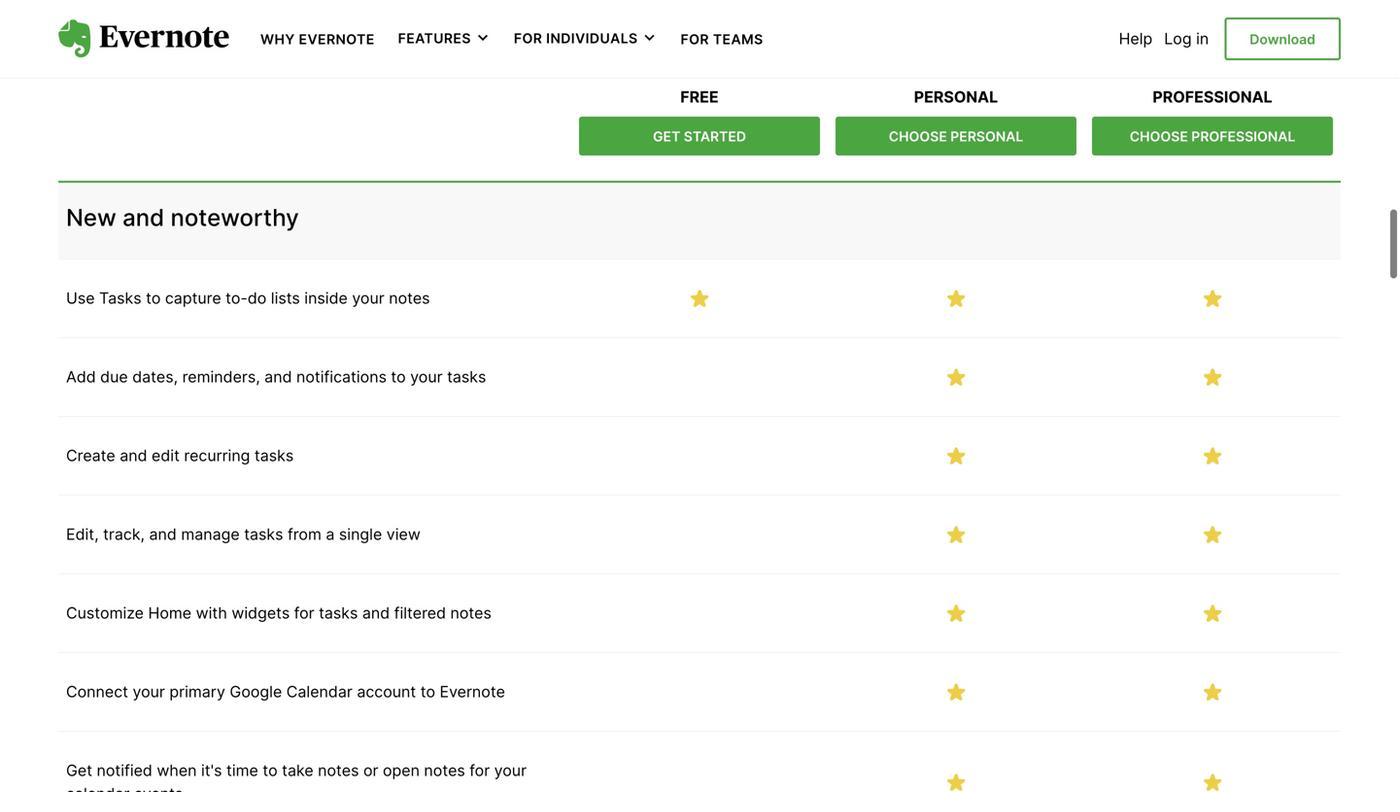 Task type: vqa. For each thing, say whether or not it's contained in the screenshot.
for
yes



Task type: describe. For each thing, give the bounding box(es) containing it.
it's
[[201, 761, 222, 780]]

a
[[326, 525, 335, 544]]

for teams
[[681, 31, 763, 48]]

for inside get notified when it's time to take notes or open notes for your calendar events
[[470, 761, 490, 780]]

1 vertical spatial professional
[[1192, 128, 1296, 145]]

your inside get notified when it's time to take notes or open notes for your calendar events
[[494, 761, 527, 780]]

1 horizontal spatial evernote
[[440, 682, 505, 701]]

download
[[1250, 31, 1316, 48]]

20gb
[[1192, 49, 1234, 67]]

get for get started
[[653, 128, 681, 145]]

home
[[148, 603, 192, 622]]

to-
[[226, 289, 248, 308]]

choose for personal
[[889, 128, 947, 145]]

from
[[288, 525, 322, 544]]

notes left 'or'
[[318, 761, 359, 780]]

single
[[339, 525, 382, 544]]

google
[[230, 682, 282, 701]]

calendar
[[286, 682, 353, 701]]

or
[[363, 761, 378, 780]]

notes right inside
[[389, 289, 430, 308]]

widgets
[[232, 603, 290, 622]]

and right new
[[123, 203, 164, 232]]

dates,
[[132, 367, 178, 386]]

new and noteworthy
[[66, 203, 299, 232]]

get started
[[653, 128, 746, 145]]

connect your primary google calendar account to evernote
[[66, 682, 505, 701]]

use
[[66, 289, 95, 308]]

choose professional link
[[1092, 117, 1333, 155]]

noteworthy
[[171, 203, 299, 232]]

notes right filtered
[[450, 603, 492, 622]]

with
[[196, 603, 227, 622]]

monthly
[[66, 49, 126, 67]]

customize
[[66, 603, 144, 622]]

when
[[157, 761, 197, 780]]

choose professional
[[1130, 128, 1296, 145]]

log in link
[[1165, 29, 1209, 48]]

why evernote
[[260, 31, 375, 48]]

recurring
[[184, 446, 250, 465]]

why
[[260, 31, 295, 48]]

edit, track, and manage tasks from a single view
[[66, 525, 421, 544]]

for individuals button
[[514, 29, 657, 48]]

started
[[684, 128, 746, 145]]

customize home with widgets for tasks and filtered notes
[[66, 603, 492, 622]]

0 vertical spatial personal
[[914, 87, 998, 106]]

and left filtered
[[362, 603, 390, 622]]

evernote logo image
[[58, 20, 229, 58]]

and left edit
[[120, 446, 147, 465]]

use tasks to capture to-do lists inside your notes
[[66, 289, 430, 308]]

download link
[[1225, 17, 1341, 60]]

get started link
[[579, 117, 820, 155]]

take
[[282, 761, 314, 780]]



Task type: locate. For each thing, give the bounding box(es) containing it.
notes
[[389, 289, 430, 308], [450, 603, 492, 622], [318, 761, 359, 780], [424, 761, 465, 780]]

tasks
[[447, 367, 486, 386], [255, 446, 294, 465], [244, 525, 283, 544], [319, 603, 358, 622]]

1 horizontal spatial get
[[653, 128, 681, 145]]

1 horizontal spatial choose
[[1130, 128, 1188, 145]]

time
[[226, 761, 258, 780]]

add
[[66, 367, 96, 386]]

track,
[[103, 525, 145, 544]]

create
[[66, 446, 115, 465]]

1 vertical spatial get
[[66, 761, 92, 780]]

for individuals
[[514, 30, 638, 47]]

for right open
[[470, 761, 490, 780]]

for inside button
[[514, 30, 543, 47]]

new
[[66, 203, 116, 232]]

evernote right why
[[299, 31, 375, 48]]

due
[[100, 367, 128, 386]]

view
[[387, 525, 421, 544]]

0 horizontal spatial for
[[294, 603, 314, 622]]

log in
[[1165, 29, 1209, 48]]

monthly uploads
[[66, 49, 188, 67]]

primary
[[169, 682, 225, 701]]

for right the widgets
[[294, 603, 314, 622]]

for
[[294, 603, 314, 622], [470, 761, 490, 780]]

create and edit recurring tasks
[[66, 446, 294, 465]]

inside
[[304, 289, 348, 308]]

lists
[[271, 289, 300, 308]]

0 horizontal spatial for
[[514, 30, 543, 47]]

free
[[681, 87, 719, 106]]

help link
[[1119, 29, 1153, 48]]

connect
[[66, 682, 128, 701]]

to right tasks
[[146, 289, 161, 308]]

get for get notified when it's time to take notes or open notes for your calendar events
[[66, 761, 92, 780]]

teams
[[713, 31, 763, 48]]

choose personal
[[889, 128, 1024, 145]]

choose
[[889, 128, 947, 145], [1130, 128, 1188, 145]]

to left take
[[263, 761, 278, 780]]

capture
[[165, 289, 221, 308]]

1 vertical spatial for
[[470, 761, 490, 780]]

for left individuals
[[514, 30, 543, 47]]

0 vertical spatial professional
[[1153, 87, 1273, 106]]

events
[[134, 784, 183, 792]]

0 vertical spatial get
[[653, 128, 681, 145]]

edit,
[[66, 525, 99, 544]]

notifications
[[296, 367, 387, 386]]

to inside get notified when it's time to take notes or open notes for your calendar events
[[263, 761, 278, 780]]

and
[[123, 203, 164, 232], [265, 367, 292, 386], [120, 446, 147, 465], [149, 525, 177, 544], [362, 603, 390, 622]]

1 horizontal spatial for
[[470, 761, 490, 780]]

get inside get notified when it's time to take notes or open notes for your calendar events
[[66, 761, 92, 780]]

0 vertical spatial evernote
[[299, 31, 375, 48]]

choose personal link
[[836, 117, 1077, 155]]

log
[[1165, 29, 1192, 48]]

add due dates, reminders, and notifications to your tasks
[[66, 367, 486, 386]]

help
[[1119, 29, 1153, 48]]

for for for teams
[[681, 31, 709, 48]]

individuals
[[546, 30, 638, 47]]

for left teams
[[681, 31, 709, 48]]

1 choose from the left
[[889, 128, 947, 145]]

evernote
[[299, 31, 375, 48], [440, 682, 505, 701]]

get left started
[[653, 128, 681, 145]]

get notified when it's time to take notes or open notes for your calendar events
[[66, 761, 527, 792]]

for
[[514, 30, 543, 47], [681, 31, 709, 48]]

tasks
[[99, 289, 141, 308]]

in
[[1196, 29, 1209, 48]]

open
[[383, 761, 420, 780]]

calendar
[[66, 784, 130, 792]]

1 vertical spatial personal
[[951, 128, 1024, 145]]

choose for professional
[[1130, 128, 1188, 145]]

and right track,
[[149, 525, 177, 544]]

for for for individuals
[[514, 30, 543, 47]]

0 horizontal spatial get
[[66, 761, 92, 780]]

edit
[[152, 446, 180, 465]]

to right notifications
[[391, 367, 406, 386]]

reminders,
[[182, 367, 260, 386]]

get up the calendar
[[66, 761, 92, 780]]

0 horizontal spatial evernote
[[299, 31, 375, 48]]

manage
[[181, 525, 240, 544]]

your
[[352, 289, 385, 308], [410, 367, 443, 386], [133, 682, 165, 701], [494, 761, 527, 780]]

filtered
[[394, 603, 446, 622]]

0 vertical spatial for
[[294, 603, 314, 622]]

features button
[[398, 29, 491, 48]]

uploads
[[130, 49, 188, 67]]

personal
[[914, 87, 998, 106], [951, 128, 1024, 145]]

why evernote link
[[260, 29, 375, 48]]

do
[[248, 289, 267, 308]]

notes right open
[[424, 761, 465, 780]]

to
[[146, 289, 161, 308], [391, 367, 406, 386], [421, 682, 435, 701], [263, 761, 278, 780]]

notified
[[97, 761, 152, 780]]

and right reminders,
[[265, 367, 292, 386]]

to right account
[[421, 682, 435, 701]]

features
[[398, 30, 471, 47]]

for teams link
[[681, 29, 763, 48]]

professional
[[1153, 87, 1273, 106], [1192, 128, 1296, 145]]

account
[[357, 682, 416, 701]]

evernote right account
[[440, 682, 505, 701]]

0 horizontal spatial choose
[[889, 128, 947, 145]]

1 horizontal spatial for
[[681, 31, 709, 48]]

get
[[653, 128, 681, 145], [66, 761, 92, 780]]

1 vertical spatial evernote
[[440, 682, 505, 701]]

2 choose from the left
[[1130, 128, 1188, 145]]



